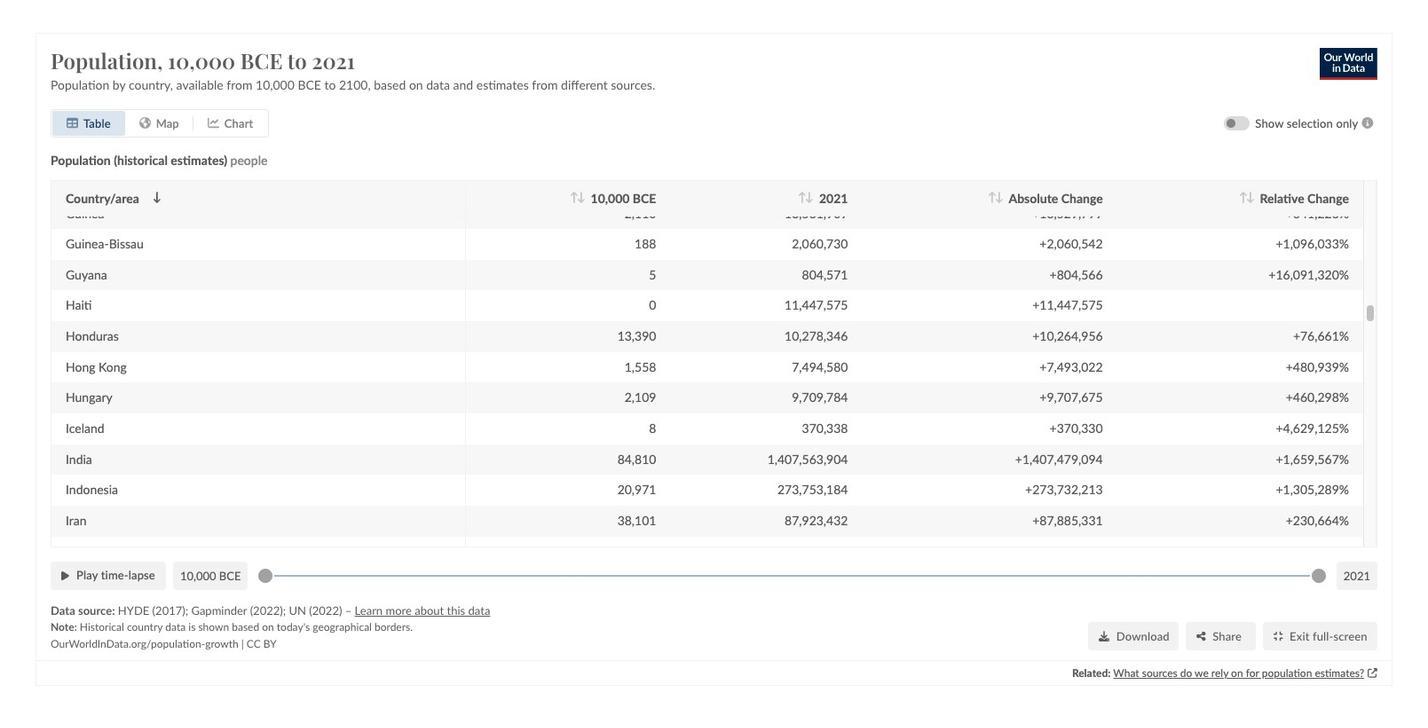 Task type: locate. For each thing, give the bounding box(es) containing it.
i agree
[[1184, 680, 1226, 697]]

india
[[66, 451, 92, 466]]

2021 down 63,092
[[819, 190, 848, 205]]

+2,060,542
[[1040, 236, 1103, 251]]

estimates?
[[1315, 666, 1365, 679]]

2 arrow down long image from the left
[[805, 192, 814, 203]]

1 vertical spatial data
[[51, 603, 75, 617]]

related: what sources do we rely on for population estimates?
[[1072, 666, 1365, 679]]

bce down explore the data link
[[240, 46, 283, 74]]

to left 2100,
[[324, 77, 336, 92]]

geographical
[[313, 621, 372, 634]]

0 vertical spatial population
[[51, 77, 109, 92]]

0 horizontal spatial 2021
[[312, 46, 355, 74]]

bce up 188
[[633, 190, 656, 205]]

arrow up long image for 10,000 bce
[[570, 192, 579, 203]]

0 vertical spatial based
[[374, 77, 406, 92]]

370,338
[[802, 421, 848, 436]]

best
[[345, 669, 372, 686]]

1 vertical spatial 10,000 bce
[[180, 569, 241, 583]]

2021 up 2100,
[[312, 46, 355, 74]]

2 arrow down long image from the left
[[995, 192, 1004, 203]]

0 vertical spatial 2021
[[312, 46, 355, 74]]

change right the relative
[[1308, 190, 1349, 205]]

2 vertical spatial 2021
[[1344, 569, 1371, 583]]

learn
[[355, 603, 383, 617]]

on up by
[[262, 621, 274, 634]]

data right the explore
[[230, 17, 260, 34]]

experience
[[376, 669, 445, 686]]

5
[[649, 267, 656, 282]]

exit full-screen button
[[1263, 622, 1378, 651]]

+87,885,331
[[1033, 513, 1103, 528]]

change
[[1061, 190, 1103, 205], [1308, 190, 1349, 205]]

2 arrow up long image from the left
[[988, 192, 997, 203]]

2 vertical spatial to
[[248, 669, 261, 686]]

arrow up long image for absolute change
[[988, 192, 997, 203]]

0 vertical spatial data
[[230, 17, 260, 34]]

to left give
[[248, 669, 261, 686]]

& left writing in the left of the page
[[362, 17, 372, 34]]

2 horizontal spatial arrow up long image
[[1239, 192, 1248, 203]]

sources.
[[611, 77, 655, 92]]

10,000 bce up 188
[[591, 190, 656, 205]]

ourworldindata.org/population-growth link
[[51, 637, 239, 650]]

show selection only
[[1256, 116, 1359, 130]]

population down table image on the left top of the page
[[51, 152, 111, 167]]

0 vertical spatial 10,000 bce
[[591, 190, 656, 205]]

& for processing
[[621, 17, 631, 34]]

arrow up long image
[[570, 192, 579, 203], [988, 192, 997, 203], [1239, 192, 1248, 203]]

1 horizontal spatial &
[[621, 17, 631, 34]]

arrow down long image left absolute
[[995, 192, 1004, 203]]

1 change from the left
[[1061, 190, 1103, 205]]

2 horizontal spatial arrow down long image
[[1246, 192, 1255, 203]]

2021 down the +120,854%
[[1344, 569, 1371, 583]]

0 horizontal spatial data
[[165, 621, 186, 634]]

0 horizontal spatial from
[[227, 77, 253, 92]]

from left different
[[532, 77, 558, 92]]

+10,264,956
[[1033, 328, 1103, 343]]

10,000
[[168, 46, 235, 74], [256, 77, 295, 92], [591, 190, 630, 205], [180, 569, 216, 583]]

no thanks
[[1017, 680, 1082, 697]]

the right the explore
[[206, 17, 226, 34]]

2100,
[[339, 77, 371, 92]]

borders.
[[375, 621, 413, 634]]

2 & from the left
[[621, 17, 631, 34]]

data source: hyde (2017); gapminder (2022); un (2022) – learn more about this data
[[51, 603, 490, 617]]

1 horizontal spatial 10,000 bce
[[591, 190, 656, 205]]

agree
[[1191, 680, 1226, 697]]

change up +2,060,542
[[1061, 190, 1103, 205]]

1 horizontal spatial from
[[532, 77, 558, 92]]

1 vertical spatial the
[[321, 669, 342, 686]]

+1,659,567%
[[1276, 451, 1349, 466]]

+480,939%
[[1286, 359, 1349, 374]]

to down research
[[287, 46, 307, 74]]

data up note:
[[51, 603, 75, 617]]

the
[[206, 17, 226, 34], [321, 669, 342, 686]]

2,109
[[625, 390, 656, 405]]

based up |
[[232, 621, 259, 634]]

more
[[386, 603, 412, 617]]

20,971
[[618, 482, 656, 497]]

2 horizontal spatial to
[[324, 77, 336, 92]]

arrow down long image down 'population (historical estimates) people'
[[153, 192, 161, 203]]

0 horizontal spatial arrow up long image
[[570, 192, 579, 203]]

relative
[[1260, 190, 1305, 205]]

related:
[[1072, 666, 1111, 679]]

0 horizontal spatial arrow down long image
[[153, 192, 161, 203]]

3 arrow down long image from the left
[[1246, 192, 1255, 203]]

0 horizontal spatial 10,000 bce
[[180, 569, 241, 583]]

1 horizontal spatial arrow down long image
[[995, 192, 1004, 203]]

exit
[[1290, 629, 1310, 643]]

1 horizontal spatial change
[[1308, 190, 1349, 205]]

0 horizontal spatial to
[[248, 669, 261, 686]]

and
[[453, 77, 473, 92]]

1 horizontal spatial to
[[287, 46, 307, 74]]

up right from square image
[[1368, 668, 1378, 678]]

1 horizontal spatial based
[[374, 77, 406, 92]]

10,000 bce
[[591, 190, 656, 205], [180, 569, 241, 583]]

this
[[447, 603, 465, 617]]

0 vertical spatial data
[[426, 77, 450, 92]]

+460,298%
[[1286, 390, 1349, 405]]

2 change from the left
[[1308, 190, 1349, 205]]

& for writing
[[362, 17, 372, 34]]

1 arrow up long image from the left
[[570, 192, 579, 203]]

+230,664%
[[1286, 513, 1349, 528]]

arrow down long image
[[153, 192, 161, 203], [995, 192, 1004, 203], [1246, 192, 1255, 203]]

0 horizontal spatial the
[[206, 17, 226, 34]]

1 vertical spatial 2021
[[819, 190, 848, 205]]

research & writing link
[[302, 17, 422, 34]]

2,060,730
[[792, 236, 848, 251]]

population, 10,000 bce to 2021 population by country, available from 10,000 bce to 2100, based on data and estimates from different sources.
[[51, 46, 655, 92]]

download image
[[1099, 631, 1109, 642]]

bce up gapminder
[[219, 569, 241, 583]]

kong
[[99, 359, 127, 374]]

0 horizontal spatial &
[[362, 17, 372, 34]]

3 arrow up long image from the left
[[1239, 192, 1248, 203]]

1 & from the left
[[362, 17, 372, 34]]

explore the data link
[[155, 17, 260, 34]]

0 horizontal spatial data
[[51, 603, 75, 617]]

arrow down long image for absolute change
[[995, 192, 1004, 203]]

1 population from the top
[[51, 77, 109, 92]]

explore the data
[[155, 17, 260, 34]]

0 vertical spatial to
[[287, 46, 307, 74]]

arrow down long image left the relative
[[1246, 192, 1255, 203]]

1 vertical spatial population
[[51, 152, 111, 167]]

arrow down long image
[[577, 192, 586, 203], [805, 192, 814, 203]]

1 arrow down long image from the left
[[153, 192, 161, 203]]

(historical
[[114, 152, 168, 167]]

growth
[[205, 637, 239, 650]]

(2022);
[[250, 603, 286, 617]]

arrow down long image for 2021
[[805, 192, 814, 203]]

the right you
[[321, 669, 342, 686]]

bissau
[[109, 236, 144, 251]]

+641,223%
[[1286, 205, 1349, 220]]

2021 inside population, 10,000 bce to 2021 population by country, available from 10,000 bce to 2100, based on data and estimates from different sources.
[[312, 46, 355, 74]]

to
[[287, 46, 307, 74], [324, 77, 336, 92], [248, 669, 261, 686]]

chart
[[224, 116, 253, 130]]

+804,566
[[1050, 267, 1103, 282]]

historical
[[80, 621, 124, 634]]

1 horizontal spatial arrow down long image
[[805, 192, 814, 203]]

1 horizontal spatial arrow up long image
[[988, 192, 997, 203]]

do
[[1180, 666, 1192, 679]]

cc
[[247, 637, 261, 650]]

data inside population, 10,000 bce to 2021 population by country, available from 10,000 bce to 2100, based on data and estimates from different sources.
[[426, 77, 450, 92]]

hong
[[66, 359, 95, 374]]

0 horizontal spatial arrow down long image
[[577, 192, 586, 203]]

data left and
[[426, 77, 450, 92]]

arrow up long image
[[798, 192, 807, 203]]

research & writing
[[302, 17, 422, 34]]

9,709,784
[[792, 390, 848, 405]]

data left is
[[165, 621, 186, 634]]

0 horizontal spatial change
[[1061, 190, 1103, 205]]

35,992
[[618, 544, 656, 559]]

1 vertical spatial based
[[232, 621, 259, 634]]

check image
[[1164, 682, 1177, 696]]

1 vertical spatial data
[[468, 603, 490, 617]]

& right "sources"
[[621, 17, 631, 34]]

population down "population,"
[[51, 77, 109, 92]]

1 horizontal spatial data
[[426, 77, 450, 92]]

country,
[[129, 77, 173, 92]]

processing
[[635, 17, 701, 34]]

indonesia
[[66, 482, 118, 497]]

un
[[289, 603, 306, 617]]

data right this
[[468, 603, 490, 617]]

on left and
[[409, 77, 423, 92]]

by
[[263, 637, 277, 650]]

2,110
[[625, 205, 656, 220]]

from up chart at the left top of the page
[[227, 77, 253, 92]]

1 vertical spatial to
[[324, 77, 336, 92]]

share nodes image
[[1196, 631, 1206, 642]]

based right 2100,
[[374, 77, 406, 92]]

+1,305,289%
[[1276, 482, 1349, 497]]

guyana
[[66, 267, 107, 282]]

ourworldindata.org/population-
[[51, 637, 205, 650]]

arrow down long image for relative change
[[1246, 192, 1255, 203]]

1 arrow down long image from the left
[[577, 192, 586, 203]]

download button
[[1088, 622, 1179, 651]]

play image
[[61, 570, 69, 581]]

play time-lapse button
[[51, 561, 166, 590]]

we
[[1195, 666, 1209, 679]]

population
[[51, 77, 109, 92], [51, 152, 111, 167]]

11,447,575
[[785, 298, 848, 313]]

based
[[374, 77, 406, 92], [232, 621, 259, 634]]

compress image
[[1273, 631, 1283, 642]]

share
[[1213, 629, 1242, 643]]

source:
[[78, 603, 115, 617]]

10,000 bce up gapminder
[[180, 569, 241, 583]]



Task type: describe. For each thing, give the bounding box(es) containing it.
|
[[241, 637, 244, 650]]

earth americas image
[[139, 117, 151, 129]]

hyde
[[118, 603, 149, 617]]

sources
[[568, 17, 617, 34]]

population,
[[51, 46, 163, 74]]

screen
[[1334, 629, 1368, 643]]

guinea-
[[66, 236, 109, 251]]

guinea
[[66, 205, 104, 220]]

website.
[[492, 669, 545, 686]]

give
[[265, 669, 291, 686]]

what sources do we rely on for population estimates? link
[[1113, 666, 1365, 680]]

play time-lapse
[[76, 568, 155, 582]]

thanks
[[1039, 680, 1082, 697]]

188
[[635, 236, 656, 251]]

population inside population, 10,000 bce to 2021 population by country, available from 10,000 bce to 2100, based on data and estimates from different sources.
[[51, 77, 109, 92]]

+273,732,213
[[1025, 482, 1103, 497]]

change for relative change
[[1308, 190, 1349, 205]]

+16,091,320%
[[1269, 267, 1349, 282]]

+1,096,033%
[[1276, 236, 1349, 251]]

table image
[[67, 117, 78, 129]]

circle info image
[[1359, 117, 1378, 129]]

all charts link
[[465, 17, 526, 34]]

arrow down long image for 10,000 bce
[[577, 192, 586, 203]]

+76,661%
[[1293, 328, 1349, 343]]

hong kong
[[66, 359, 127, 374]]

country
[[127, 621, 163, 634]]

1 from from the left
[[227, 77, 253, 92]]

feedback
[[1352, 688, 1407, 703]]

table
[[83, 116, 111, 130]]

1 horizontal spatial data
[[230, 17, 260, 34]]

change for absolute change
[[1061, 190, 1103, 205]]

+11,447,575
[[1033, 298, 1103, 313]]

0
[[649, 298, 656, 313]]

about
[[415, 603, 444, 617]]

1 horizontal spatial the
[[321, 669, 342, 686]]

i
[[1184, 680, 1188, 697]]

country/area
[[66, 190, 139, 205]]

+120,854%
[[1286, 544, 1349, 559]]

based inside population, 10,000 bce to 2021 population by country, available from 10,000 bce to 2100, based on data and estimates from different sources.
[[374, 77, 406, 92]]

87,923,432
[[785, 513, 848, 528]]

84,810
[[618, 451, 656, 466]]

804,571
[[802, 267, 848, 282]]

+1,407,479,094
[[1015, 451, 1103, 466]]

10,278,346
[[785, 328, 848, 343]]

show
[[1256, 116, 1284, 130]]

2 horizontal spatial 2021
[[1344, 569, 1371, 583]]

1 horizontal spatial 2021
[[819, 190, 848, 205]]

1,558
[[625, 359, 656, 374]]

–
[[345, 603, 352, 617]]

gapminder
[[191, 603, 247, 617]]

map link
[[125, 111, 193, 135]]

charts
[[485, 17, 526, 34]]

absolute change
[[1009, 190, 1103, 205]]

estimates)
[[171, 152, 227, 167]]

38,101
[[618, 513, 656, 528]]

no thanks button
[[1001, 670, 1098, 708]]

arrow up long image for relative change
[[1239, 192, 1248, 203]]

estimates
[[476, 77, 529, 92]]

share button
[[1186, 622, 1256, 651]]

on inside population, 10,000 bce to 2021 population by country, available from 10,000 bce to 2100, based on data and estimates from different sources.
[[409, 77, 423, 92]]

all charts
[[465, 17, 526, 34]]

we
[[146, 669, 168, 686]]

bce left 2100,
[[298, 77, 321, 92]]

+43,497,600
[[1033, 544, 1103, 559]]

feedback button
[[1325, 682, 1414, 710]]

0 vertical spatial the
[[206, 17, 226, 34]]

+4,629,125%
[[1276, 421, 1349, 436]]

we use cookies to give you the best experience on our website.
[[146, 669, 545, 686]]

2 from from the left
[[532, 77, 558, 92]]

cookies
[[196, 669, 244, 686]]

people
[[230, 152, 268, 167]]

reuse this work
[[744, 17, 848, 34]]

chart line image
[[208, 117, 219, 129]]

2 population from the top
[[51, 152, 111, 167]]

on left our
[[448, 669, 465, 686]]

sources & processing link
[[568, 17, 701, 34]]

different
[[561, 77, 608, 92]]

2 horizontal spatial data
[[468, 603, 490, 617]]

sources
[[1142, 666, 1178, 679]]

chart link
[[193, 111, 268, 135]]

0 horizontal spatial based
[[232, 621, 259, 634]]

reuse
[[744, 17, 781, 34]]

note:
[[51, 621, 77, 634]]

full-
[[1313, 629, 1334, 643]]

map
[[156, 116, 179, 130]]

you
[[294, 669, 317, 686]]

what
[[1113, 666, 1140, 679]]

lapse
[[129, 568, 155, 582]]

rely
[[1212, 666, 1229, 679]]

all
[[465, 17, 481, 34]]

no
[[1017, 680, 1036, 697]]

research
[[302, 17, 358, 34]]

relative change
[[1260, 190, 1349, 205]]

+370,330
[[1050, 421, 1103, 436]]

on left for
[[1231, 666, 1243, 679]]

to for 2021
[[287, 46, 307, 74]]

for
[[1246, 666, 1259, 679]]

2 vertical spatial data
[[165, 621, 186, 634]]

1,407,563,904
[[768, 451, 848, 466]]

to for give
[[248, 669, 261, 686]]

is
[[188, 621, 196, 634]]

7,494,580
[[792, 359, 848, 374]]



Task type: vqa. For each thing, say whether or not it's contained in the screenshot.


